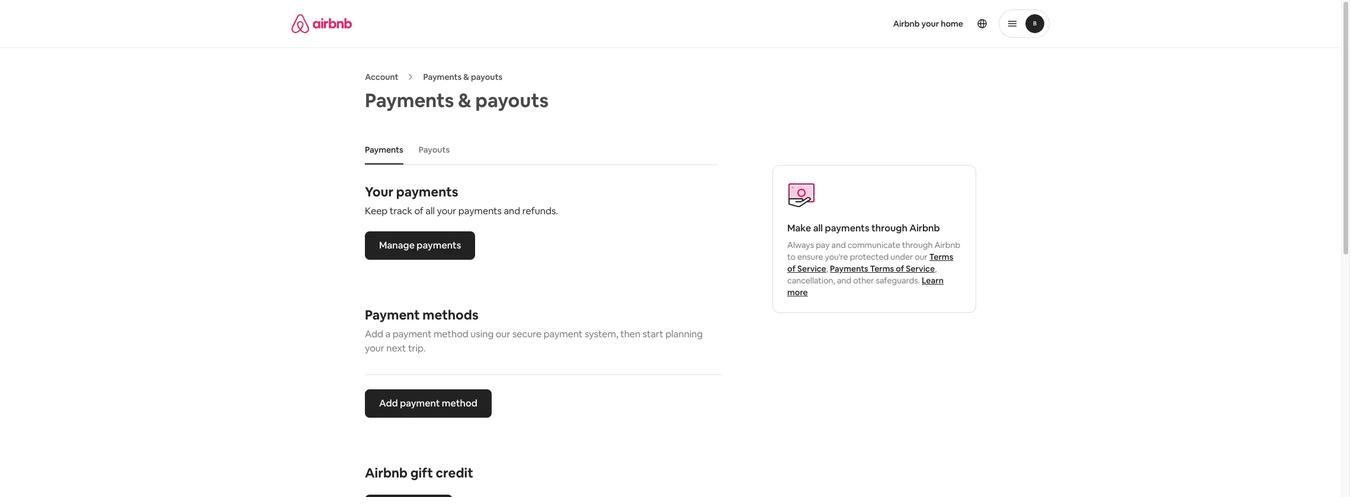 Task type: vqa. For each thing, say whether or not it's contained in the screenshot.
gift
yes



Task type: locate. For each thing, give the bounding box(es) containing it.
0 vertical spatial and
[[504, 205, 521, 218]]

and left other
[[838, 276, 852, 286]]

through up communicate
[[872, 222, 908, 235]]

&
[[464, 72, 469, 82], [458, 88, 472, 113]]

terms
[[930, 252, 954, 263], [871, 264, 895, 274]]

, down you're on the right of page
[[827, 264, 829, 274]]

your left next
[[365, 343, 385, 355]]

payments
[[424, 72, 462, 82], [365, 88, 454, 113], [365, 145, 404, 155], [831, 264, 869, 274]]

through up under
[[903, 240, 933, 251]]

our right under
[[915, 252, 928, 263]]

track
[[390, 205, 413, 218]]

home
[[941, 18, 964, 29]]

1 horizontal spatial of
[[788, 264, 796, 274]]

add payment method button
[[365, 390, 492, 419]]

1 vertical spatial our
[[496, 328, 511, 341]]

method
[[434, 328, 469, 341], [442, 398, 478, 410]]

your up manage payments
[[437, 205, 457, 218]]

1 service from the left
[[798, 264, 827, 274]]

payment
[[393, 328, 432, 341], [544, 328, 583, 341], [400, 398, 440, 410]]

1 vertical spatial through
[[903, 240, 933, 251]]

, inside , cancellation, and other safeguards.
[[935, 264, 937, 274]]

0 horizontal spatial service
[[798, 264, 827, 274]]

1 vertical spatial add
[[379, 398, 398, 410]]

0 horizontal spatial all
[[426, 205, 435, 218]]

0 horizontal spatial our
[[496, 328, 511, 341]]

0 vertical spatial add
[[365, 328, 384, 341]]

all
[[426, 205, 435, 218], [814, 222, 823, 235]]

airbnb left home
[[894, 18, 920, 29]]

0 vertical spatial our
[[915, 252, 928, 263]]

all right 'track'
[[426, 205, 435, 218]]

then
[[621, 328, 641, 341]]

payouts
[[419, 145, 450, 155]]

you're
[[825, 252, 849, 263]]

make
[[788, 222, 812, 235]]

1 horizontal spatial your
[[437, 205, 457, 218]]

add inside "payment methods add a payment method using our secure payment system, then start planning your next trip."
[[365, 328, 384, 341]]

1 horizontal spatial all
[[814, 222, 823, 235]]

service up learn
[[907, 264, 935, 274]]

service
[[798, 264, 827, 274], [907, 264, 935, 274]]

airbnb up learn
[[935, 240, 961, 251]]

2 vertical spatial and
[[838, 276, 852, 286]]

other
[[854, 276, 875, 286]]

0 vertical spatial method
[[434, 328, 469, 341]]

0 horizontal spatial terms
[[871, 264, 895, 274]]

0 vertical spatial all
[[426, 205, 435, 218]]

1 vertical spatial your
[[437, 205, 457, 218]]

add
[[365, 328, 384, 341], [379, 398, 398, 410]]

of right 'track'
[[415, 205, 424, 218]]

add left a
[[365, 328, 384, 341]]

of down under
[[896, 264, 905, 274]]

method inside button
[[442, 398, 478, 410]]

our
[[915, 252, 928, 263], [496, 328, 511, 341]]

airbnb left gift at the left bottom
[[365, 465, 408, 482]]

and inside always pay and communicate through airbnb to ensure you're protected under our
[[832, 240, 846, 251]]

payment methods add a payment method using our secure payment system, then start planning your next trip.
[[365, 307, 703, 355]]

your
[[922, 18, 940, 29], [437, 205, 457, 218], [365, 343, 385, 355]]

and inside , cancellation, and other safeguards.
[[838, 276, 852, 286]]

payments inside payments button
[[365, 145, 404, 155]]

add down next
[[379, 398, 398, 410]]

manage payments
[[379, 239, 461, 252]]

of inside terms of service
[[788, 264, 796, 274]]

0 vertical spatial your
[[922, 18, 940, 29]]

learn more link
[[788, 276, 944, 298]]

airbnb your home link
[[887, 11, 971, 36]]

service up cancellation,
[[798, 264, 827, 274]]

, up learn
[[935, 264, 937, 274]]

0 vertical spatial payouts
[[471, 72, 503, 82]]

all up pay
[[814, 222, 823, 235]]

payouts button
[[413, 139, 456, 161]]

0 horizontal spatial ,
[[827, 264, 829, 274]]

payments terms of service link
[[831, 264, 935, 274]]

0 horizontal spatial of
[[415, 205, 424, 218]]

protected
[[850, 252, 889, 263]]

1 horizontal spatial our
[[915, 252, 928, 263]]

payments button
[[359, 139, 409, 161]]

of inside your payments keep track of all your payments and refunds.
[[415, 205, 424, 218]]

more
[[788, 288, 808, 298]]

2 horizontal spatial of
[[896, 264, 905, 274]]

2 , from the left
[[935, 264, 937, 274]]

0 vertical spatial through
[[872, 222, 908, 235]]

and
[[504, 205, 521, 218], [832, 240, 846, 251], [838, 276, 852, 286]]

payment down trip.
[[400, 398, 440, 410]]

, for , cancellation, and other safeguards.
[[935, 264, 937, 274]]

secure
[[513, 328, 542, 341]]

2 horizontal spatial your
[[922, 18, 940, 29]]

1 horizontal spatial ,
[[935, 264, 937, 274]]

, for , payments terms of service
[[827, 264, 829, 274]]

1 , from the left
[[827, 264, 829, 274]]

1 vertical spatial and
[[832, 240, 846, 251]]

through
[[872, 222, 908, 235], [903, 240, 933, 251]]

refunds.
[[523, 205, 558, 218]]

payment inside add payment method button
[[400, 398, 440, 410]]

ensure
[[798, 252, 824, 263]]

and for , cancellation, and other safeguards.
[[838, 276, 852, 286]]

terms up learn
[[930, 252, 954, 263]]

payments
[[396, 184, 459, 200], [459, 205, 502, 218], [826, 222, 870, 235], [417, 239, 461, 252]]

your left home
[[922, 18, 940, 29]]

always
[[788, 240, 815, 251]]

under
[[891, 252, 914, 263]]

1 vertical spatial payments & payouts
[[365, 88, 549, 113]]

1 horizontal spatial service
[[907, 264, 935, 274]]

terms down protected at right
[[871, 264, 895, 274]]

of down to
[[788, 264, 796, 274]]

tab list
[[359, 135, 718, 165]]

0 horizontal spatial your
[[365, 343, 385, 355]]

payment up trip.
[[393, 328, 432, 341]]

of
[[415, 205, 424, 218], [788, 264, 796, 274], [896, 264, 905, 274]]

our right using
[[496, 328, 511, 341]]

a
[[386, 328, 391, 341]]

airbnb
[[894, 18, 920, 29], [910, 222, 941, 235], [935, 240, 961, 251], [365, 465, 408, 482]]

1 vertical spatial method
[[442, 398, 478, 410]]

2 service from the left
[[907, 264, 935, 274]]

account link
[[365, 72, 399, 82]]

and inside your payments keep track of all your payments and refunds.
[[504, 205, 521, 218]]

always pay and communicate through airbnb to ensure you're protected under our
[[788, 240, 961, 263]]

,
[[827, 264, 829, 274], [935, 264, 937, 274]]

payouts
[[471, 72, 503, 82], [476, 88, 549, 113]]

and up you're on the right of page
[[832, 240, 846, 251]]

payments & payouts
[[424, 72, 503, 82], [365, 88, 549, 113]]

0 vertical spatial terms
[[930, 252, 954, 263]]

2 vertical spatial your
[[365, 343, 385, 355]]

1 horizontal spatial terms
[[930, 252, 954, 263]]

and left refunds.
[[504, 205, 521, 218]]



Task type: describe. For each thing, give the bounding box(es) containing it.
payment
[[365, 307, 420, 324]]

learn more
[[788, 276, 944, 298]]

system,
[[585, 328, 619, 341]]

method inside "payment methods add a payment method using our secure payment system, then start planning your next trip."
[[434, 328, 469, 341]]

learn
[[922, 276, 944, 286]]

start
[[643, 328, 664, 341]]

add payment method
[[379, 398, 478, 410]]

1 vertical spatial payouts
[[476, 88, 549, 113]]

, payments terms of service
[[827, 264, 935, 274]]

profile element
[[685, 0, 1050, 47]]

our inside always pay and communicate through airbnb to ensure you're protected under our
[[915, 252, 928, 263]]

your payments keep track of all your payments and refunds.
[[365, 184, 558, 218]]

all inside your payments keep track of all your payments and refunds.
[[426, 205, 435, 218]]

terms inside terms of service
[[930, 252, 954, 263]]

your inside your payments keep track of all your payments and refunds.
[[437, 205, 457, 218]]

terms of service
[[788, 252, 954, 274]]

and for always pay and communicate through airbnb to ensure you're protected under our
[[832, 240, 846, 251]]

using
[[471, 328, 494, 341]]

our inside "payment methods add a payment method using our secure payment system, then start planning your next trip."
[[496, 328, 511, 341]]

terms of service link
[[788, 252, 954, 274]]

your inside "payment methods add a payment method using our secure payment system, then start planning your next trip."
[[365, 343, 385, 355]]

methods
[[423, 307, 479, 324]]

add inside button
[[379, 398, 398, 410]]

through inside always pay and communicate through airbnb to ensure you're protected under our
[[903, 240, 933, 251]]

cancellation,
[[788, 276, 836, 286]]

1 vertical spatial all
[[814, 222, 823, 235]]

communicate
[[848, 240, 901, 251]]

next
[[387, 343, 406, 355]]

0 vertical spatial &
[[464, 72, 469, 82]]

airbnb inside always pay and communicate through airbnb to ensure you're protected under our
[[935, 240, 961, 251]]

manage payments link
[[365, 232, 476, 260]]

1 vertical spatial terms
[[871, 264, 895, 274]]

make all payments through airbnb
[[788, 222, 941, 235]]

account
[[365, 72, 399, 82]]

tab list containing payments
[[359, 135, 718, 165]]

payment right secure
[[544, 328, 583, 341]]

airbnb gift credit
[[365, 465, 474, 482]]

keep
[[365, 205, 388, 218]]

your
[[365, 184, 394, 200]]

airbnb inside "profile" element
[[894, 18, 920, 29]]

airbnb up under
[[910, 222, 941, 235]]

credit
[[436, 465, 474, 482]]

your inside "profile" element
[[922, 18, 940, 29]]

manage
[[379, 239, 415, 252]]

1 vertical spatial &
[[458, 88, 472, 113]]

safeguards.
[[876, 276, 921, 286]]

0 vertical spatial payments & payouts
[[424, 72, 503, 82]]

trip.
[[408, 343, 426, 355]]

pay
[[816, 240, 830, 251]]

airbnb your home
[[894, 18, 964, 29]]

, cancellation, and other safeguards.
[[788, 264, 937, 286]]

gift
[[411, 465, 433, 482]]

to
[[788, 252, 796, 263]]

planning
[[666, 328, 703, 341]]

service inside terms of service
[[798, 264, 827, 274]]



